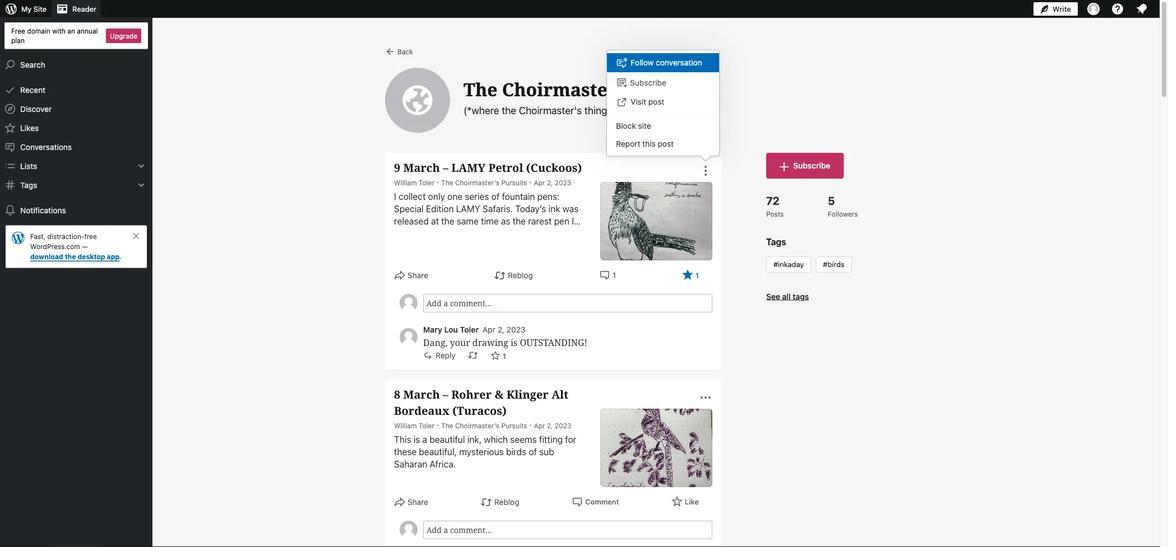 Task type: vqa. For each thing, say whether or not it's contained in the screenshot.
The Choirmaster'S Pursuits (*Where The Choirmaster'S Things Can Be Your Things)
yes



Task type: describe. For each thing, give the bounding box(es) containing it.
#inkaday
[[774, 260, 804, 269]]

0 vertical spatial the choirmaster's pursuits link
[[464, 77, 711, 102]]

recent link
[[0, 81, 153, 100]]

the choirmaster's pursuits (*where the choirmaster's things can be your things)
[[464, 77, 711, 116]]

conversations link
[[0, 138, 153, 157]]

1 vertical spatial 2,
[[498, 325, 505, 335]]

beautiful,
[[419, 447, 457, 458]]

search link
[[0, 55, 153, 74]]

72
[[767, 194, 780, 207]]

back
[[398, 48, 413, 56]]

like
[[685, 498, 699, 507]]

toler inside the 9 march – lamy petrol (cuckoos) william toler · the choirmaster's pursuits · apr 2, 2023
[[419, 179, 435, 187]]

william toler link for 8 march – rohrer & klinger alt bordeaux (turacos)
[[394, 422, 435, 430]]

1 vertical spatial subscribe button
[[767, 153, 844, 179]]

things)
[[670, 104, 702, 116]]

free domain with an annual plan
[[11, 27, 98, 44]]

1 for reply
[[503, 352, 506, 361]]

1 group from the top
[[400, 294, 713, 313]]

conversations
[[20, 142, 72, 152]]

pursuits inside the 9 march – lamy petrol (cuckoos) william toler · the choirmaster's pursuits · apr 2, 2023
[[502, 179, 527, 187]]

mary lou toler apr 2, 2023
[[423, 325, 526, 335]]

sub
[[540, 447, 554, 458]]

2 group from the top
[[400, 522, 713, 540]]

likes
[[20, 123, 39, 133]]

the inside the choirmaster's pursuits (*where the choirmaster's things can be your things)
[[502, 104, 517, 116]]

upgrade
[[110, 32, 137, 40]]

comment button
[[572, 497, 619, 508]]

report this post
[[616, 139, 674, 149]]

(turacos)
[[453, 403, 507, 419]]

my site link
[[0, 0, 51, 18]]

toggle menu image
[[699, 391, 713, 405]]

william toler link for 9 march – lamy petrol (cuckoos)
[[394, 179, 435, 187]]

the choirmaster's pursuits link for 9 march – lamy petrol (cuckoos)
[[441, 179, 527, 187]]

1 vertical spatial post
[[658, 139, 674, 149]]

site
[[638, 121, 651, 130]]

apr inside the 9 march – lamy petrol (cuckoos) william toler · the choirmaster's pursuits · apr 2, 2023
[[534, 179, 545, 187]]

this
[[394, 435, 411, 446]]

free
[[84, 233, 97, 241]]

discover link
[[0, 100, 153, 119]]

march for bordeaux
[[403, 387, 440, 403]]

plus image
[[778, 160, 789, 172]]

recent
[[20, 85, 45, 95]]

domain
[[27, 27, 50, 35]]

block site button
[[607, 117, 719, 135]]

5
[[828, 194, 835, 207]]

site
[[34, 5, 47, 13]]

free
[[11, 27, 25, 35]]

dang,
[[423, 337, 448, 349]]

follow conversation
[[631, 58, 703, 67]]

mary lou toler image
[[400, 329, 418, 347]]

follow conversation button
[[607, 53, 719, 72]]

Add a comment… text field
[[423, 522, 713, 540]]

subscribe for subscribe button to the top
[[630, 78, 667, 87]]

reply
[[436, 351, 456, 360]]

reblog for 9 march – lamy petrol (cuckoos)
[[508, 271, 533, 280]]

distraction-
[[47, 233, 84, 241]]

9
[[394, 160, 401, 176]]

ink,
[[468, 435, 482, 446]]

saharan
[[394, 460, 428, 470]]

0 vertical spatial subscribe button
[[607, 72, 719, 93]]

annual
[[77, 27, 98, 35]]

Add a comment… text field
[[423, 294, 713, 313]]

· up beautiful
[[437, 421, 439, 430]]

5 followers
[[828, 194, 858, 218]]

tags inside the choirmaster's pursuits main content
[[767, 237, 787, 248]]

2, inside 8 march – rohrer & klinger alt bordeaux (turacos) william toler · the choirmaster's pursuits · apr 2, 2023 this is a beautiful ink, which seems fitting for these beautiful, mysterious birds of sub saharan africa.
[[547, 422, 553, 430]]

toler inside 8 march – rohrer & klinger alt bordeaux (turacos) william toler · the choirmaster's pursuits · apr 2, 2023 this is a beautiful ink, which seems fitting for these beautiful, mysterious birds of sub saharan africa.
[[419, 422, 435, 430]]

help image
[[1111, 2, 1125, 16]]

petrol
[[489, 160, 523, 176]]

outstanding!
[[520, 337, 588, 349]]

write
[[1053, 5, 1072, 13]]

plan
[[11, 36, 25, 44]]

terry turtle image for add a comment… text field
[[400, 294, 418, 312]]

2023 inside 8 march – rohrer & klinger alt bordeaux (turacos) william toler · the choirmaster's pursuits · apr 2, 2023 this is a beautiful ink, which seems fitting for these beautiful, mysterious birds of sub saharan africa.
[[555, 422, 572, 430]]

9 march – lamy petrol (cuckoos) link
[[394, 160, 582, 176]]

share button for 8 march – rohrer & klinger alt bordeaux (turacos)
[[394, 497, 429, 509]]

wordpress.com
[[30, 243, 80, 251]]

tags link
[[0, 176, 153, 195]]

lou
[[444, 325, 458, 335]]

1 vertical spatial apr
[[483, 325, 496, 335]]

choirmaster's inside the 9 march – lamy petrol (cuckoos) william toler · the choirmaster's pursuits · apr 2, 2023
[[455, 179, 500, 187]]

share button for 9 march – lamy petrol (cuckoos)
[[394, 270, 429, 282]]

reblog button for 9 march – lamy petrol (cuckoos)
[[495, 270, 533, 282]]

pursuits inside 8 march – rohrer & klinger alt bordeaux (turacos) william toler · the choirmaster's pursuits · apr 2, 2023 this is a beautiful ink, which seems fitting for these beautiful, mysterious birds of sub saharan africa.
[[502, 422, 527, 430]]

mysterious
[[460, 447, 504, 458]]

visit
[[631, 97, 647, 106]]

report
[[616, 139, 641, 149]]

choirmaster's inside the choirmaster's pursuits (*where the choirmaster's things can be your things)
[[502, 77, 631, 102]]

turn this comment into its own post button
[[468, 351, 478, 361]]

the inside the "fast, distraction-free wordpress.com — download the desktop app ."
[[65, 253, 76, 261]]

– for lamy
[[443, 160, 449, 176]]

1 vertical spatial apr 2, 2023 link
[[483, 325, 526, 335]]

this
[[643, 139, 656, 149]]

rohrer
[[452, 387, 492, 403]]

upgrade button
[[106, 28, 141, 43]]

your inside the choirmaster's pursuits (*where the choirmaster's things can be your things)
[[648, 104, 668, 116]]

followers
[[828, 210, 858, 218]]

(*where
[[464, 104, 499, 116]]

mary
[[423, 325, 442, 335]]

1 vertical spatial 2023
[[507, 325, 526, 335]]

apr inside 8 march – rohrer & klinger alt bordeaux (turacos) william toler · the choirmaster's pursuits · apr 2, 2023 this is a beautiful ink, which seems fitting for these beautiful, mysterious birds of sub saharan africa.
[[534, 422, 545, 430]]

which
[[484, 435, 508, 446]]

0 vertical spatial post
[[649, 97, 665, 106]]

toggle menu image
[[699, 164, 713, 178]]

tags
[[793, 292, 809, 301]]

lists link
[[0, 157, 153, 176]]

terry turtle image for add a comment… text box
[[400, 522, 418, 539]]

see
[[767, 292, 781, 301]]

reply button
[[423, 351, 456, 361]]

choirmaster's
[[519, 104, 582, 116]]



Task type: locate. For each thing, give the bounding box(es) containing it.
tooltip
[[601, 50, 720, 162]]

comment
[[586, 498, 619, 507]]

8 march – rohrer & klinger alt bordeaux (turacos) william toler · the choirmaster's pursuits · apr 2, 2023 this is a beautiful ink, which seems fitting for these beautiful, mysterious birds of sub saharan africa.
[[394, 387, 577, 470]]

dang, your drawing is outstanding!
[[423, 337, 588, 349]]

1 horizontal spatial 1
[[613, 271, 616, 280]]

likes link
[[0, 119, 153, 138]]

africa.
[[430, 460, 456, 470]]

2023 down (cuckoos)
[[555, 179, 572, 187]]

0 vertical spatial apr
[[534, 179, 545, 187]]

1 vertical spatial march
[[403, 387, 440, 403]]

2 vertical spatial the
[[441, 422, 453, 430]]

2 march from the top
[[403, 387, 440, 403]]

– inside 8 march – rohrer & klinger alt bordeaux (turacos) william toler · the choirmaster's pursuits · apr 2, 2023 this is a beautiful ink, which seems fitting for these beautiful, mysterious birds of sub saharan africa.
[[443, 387, 449, 403]]

apr 2, 2023 link up dang, your drawing is outstanding!
[[483, 325, 526, 335]]

apr 2, 2023 link down (cuckoos)
[[534, 179, 572, 187]]

is inside 8 march – rohrer & klinger alt bordeaux (turacos) william toler · the choirmaster's pursuits · apr 2, 2023 this is a beautiful ink, which seems fitting for these beautiful, mysterious birds of sub saharan africa.
[[414, 435, 420, 446]]

apr 2, 2023 link up fitting
[[534, 422, 572, 430]]

2, inside the 9 march – lamy petrol (cuckoos) william toler · the choirmaster's pursuits · apr 2, 2023
[[547, 179, 553, 187]]

an
[[67, 27, 75, 35]]

choirmaster's up choirmaster's
[[502, 77, 631, 102]]

the up (*where
[[464, 77, 498, 102]]

—
[[82, 243, 88, 251]]

1 william from the top
[[394, 179, 417, 187]]

reblog button for 8 march – rohrer & klinger alt bordeaux (turacos)
[[481, 497, 520, 509]]

2 keyboard_arrow_down image from the top
[[136, 180, 147, 191]]

1 horizontal spatial the
[[502, 104, 517, 116]]

1 share button from the top
[[394, 270, 429, 282]]

the choirmaster's pursuits link down the (turacos)
[[441, 422, 527, 430]]

subscribe button up 5
[[767, 153, 844, 179]]

1 vertical spatial your
[[450, 337, 470, 349]]

reblog image
[[468, 351, 478, 361]]

block
[[616, 121, 636, 130]]

– inside the 9 march – lamy petrol (cuckoos) william toler · the choirmaster's pursuits · apr 2, 2023
[[443, 160, 449, 176]]

0 vertical spatial share button
[[394, 270, 429, 282]]

birds
[[506, 447, 527, 458]]

march inside the 9 march – lamy petrol (cuckoos) william toler · the choirmaster's pursuits · apr 2, 2023
[[403, 160, 440, 176]]

1 horizontal spatial tags
[[767, 237, 787, 248]]

0 vertical spatial march
[[403, 160, 440, 176]]

1 william toler link from the top
[[394, 179, 435, 187]]

fast,
[[30, 233, 46, 241]]

with
[[52, 27, 66, 35]]

0 horizontal spatial the
[[65, 253, 76, 261]]

all
[[783, 292, 791, 301]]

is right the drawing on the bottom of the page
[[511, 337, 518, 349]]

subscribe inside menu
[[630, 78, 667, 87]]

1 button for reply
[[491, 350, 506, 362]]

the down the lamy
[[441, 179, 453, 187]]

2, up fitting
[[547, 422, 553, 430]]

2 share from the top
[[408, 498, 429, 507]]

visit post
[[631, 97, 665, 106]]

pursuits up seems
[[502, 422, 527, 430]]

0 horizontal spatial subscribe
[[630, 78, 667, 87]]

– for rohrer
[[443, 387, 449, 403]]

0 vertical spatial share
[[408, 271, 429, 280]]

reader
[[72, 5, 96, 13]]

a
[[423, 435, 427, 446]]

1 vertical spatial is
[[414, 435, 420, 446]]

#birds link
[[823, 260, 845, 269]]

2 vertical spatial apr
[[534, 422, 545, 430]]

1 keyboard_arrow_down image from the top
[[136, 161, 147, 172]]

notifications link
[[0, 201, 153, 220]]

2 vertical spatial toler
[[419, 422, 435, 430]]

0 vertical spatial terry turtle image
[[400, 294, 418, 312]]

2023 up dang, your drawing is outstanding!
[[507, 325, 526, 335]]

app
[[107, 253, 120, 261]]

terry turtle image
[[400, 294, 418, 312], [400, 522, 418, 539]]

1 vertical spatial toler
[[460, 325, 479, 335]]

2 vertical spatial 2023
[[555, 422, 572, 430]]

back button
[[385, 44, 413, 59]]

menu
[[607, 50, 719, 156]]

0 vertical spatial the
[[502, 104, 517, 116]]

0 vertical spatial 2,
[[547, 179, 553, 187]]

1 vertical spatial william toler link
[[394, 422, 435, 430]]

0 horizontal spatial subscribe button
[[607, 72, 719, 93]]

·
[[437, 177, 439, 187], [530, 177, 532, 187], [437, 421, 439, 430], [530, 421, 532, 430]]

march for toler
[[403, 160, 440, 176]]

dismiss image
[[132, 232, 141, 241]]

tags
[[20, 181, 37, 190], [767, 237, 787, 248]]

1 vertical spatial tags
[[767, 237, 787, 248]]

the right (*where
[[502, 104, 517, 116]]

pursuits
[[635, 77, 711, 102], [502, 179, 527, 187], [502, 422, 527, 430]]

things
[[585, 104, 613, 116]]

1 horizontal spatial subscribe button
[[767, 153, 844, 179]]

alt
[[552, 387, 569, 403]]

choirmaster's inside 8 march – rohrer & klinger alt bordeaux (turacos) william toler · the choirmaster's pursuits · apr 2, 2023 this is a beautiful ink, which seems fitting for these beautiful, mysterious birds of sub saharan africa.
[[455, 422, 500, 430]]

see all tags link
[[767, 291, 918, 303]]

2 vertical spatial apr 2, 2023 link
[[534, 422, 572, 430]]

2 william from the top
[[394, 422, 417, 430]]

my site
[[21, 5, 47, 13]]

the choirmaster's pursuits link down 9 march – lamy petrol (cuckoos) "link" on the top of page
[[441, 179, 527, 187]]

the up beautiful
[[441, 422, 453, 430]]

post right visit
[[649, 97, 665, 106]]

1 share from the top
[[408, 271, 429, 280]]

william up this
[[394, 422, 417, 430]]

1 horizontal spatial your
[[648, 104, 668, 116]]

2 terry turtle image from the top
[[400, 522, 418, 539]]

lamy
[[452, 160, 486, 176]]

reblog down birds on the left bottom of the page
[[494, 498, 520, 507]]

1 button for share
[[599, 270, 616, 281]]

0 vertical spatial –
[[443, 160, 449, 176]]

see all tags
[[767, 292, 809, 301]]

0 vertical spatial reblog
[[508, 271, 533, 280]]

2023 inside the 9 march – lamy petrol (cuckoos) william toler · the choirmaster's pursuits · apr 2, 2023
[[555, 179, 572, 187]]

1 vertical spatial the
[[65, 253, 76, 261]]

william toler link down bordeaux
[[394, 422, 435, 430]]

post right this
[[658, 139, 674, 149]]

0 vertical spatial william
[[394, 179, 417, 187]]

tooltip containing follow conversation
[[601, 50, 720, 162]]

your
[[648, 104, 668, 116], [450, 337, 470, 349]]

0 vertical spatial choirmaster's
[[502, 77, 631, 102]]

subscribe for the bottom subscribe button
[[794, 161, 831, 170]]

(cuckoos)
[[526, 160, 582, 176]]

0 vertical spatial william toler link
[[394, 179, 435, 187]]

block site
[[616, 121, 651, 130]]

0 vertical spatial the
[[464, 77, 498, 102]]

these
[[394, 447, 417, 458]]

apr down (cuckoos)
[[534, 179, 545, 187]]

fast, distraction-free wordpress.com — download the desktop app .
[[30, 233, 122, 261]]

1 terry turtle image from the top
[[400, 294, 418, 312]]

1
[[613, 271, 616, 280], [696, 271, 699, 280], [503, 352, 506, 361]]

march up bordeaux
[[403, 387, 440, 403]]

of
[[529, 447, 537, 458]]

share for 8 march – rohrer & klinger alt bordeaux (turacos)
[[408, 498, 429, 507]]

1 march from the top
[[403, 160, 440, 176]]

0 vertical spatial is
[[511, 337, 518, 349]]

apr 2, 2023 link
[[534, 179, 572, 187], [483, 325, 526, 335], [534, 422, 572, 430]]

0 horizontal spatial 1 button
[[491, 350, 506, 362]]

search
[[20, 60, 45, 69]]

the down 'wordpress.com'
[[65, 253, 76, 261]]

2 vertical spatial the choirmaster's pursuits link
[[441, 422, 527, 430]]

choirmaster's down the lamy
[[455, 179, 500, 187]]

visit post button
[[607, 93, 719, 112]]

1 vertical spatial the
[[441, 179, 453, 187]]

1 vertical spatial william
[[394, 422, 417, 430]]

beautiful
[[430, 435, 465, 446]]

apr 2, 2023 link for 8 march – rohrer & klinger alt bordeaux (turacos)
[[534, 422, 572, 430]]

– left the lamy
[[443, 160, 449, 176]]

2 vertical spatial pursuits
[[502, 422, 527, 430]]

0 vertical spatial apr 2, 2023 link
[[534, 179, 572, 187]]

william toler link
[[394, 179, 435, 187], [394, 422, 435, 430]]

posts
[[767, 210, 784, 218]]

2 vertical spatial 2,
[[547, 422, 553, 430]]

pursuits up things)
[[635, 77, 711, 102]]

keyboard_arrow_down image inside lists link
[[136, 161, 147, 172]]

1 vertical spatial reblog
[[494, 498, 520, 507]]

tags down the lists
[[20, 181, 37, 190]]

the
[[464, 77, 498, 102], [441, 179, 453, 187], [441, 422, 453, 430]]

1 vertical spatial group
[[400, 522, 713, 540]]

keyboard_arrow_down image inside tags link
[[136, 180, 147, 191]]

fitting
[[539, 435, 563, 446]]

0 vertical spatial your
[[648, 104, 668, 116]]

2023 up for
[[555, 422, 572, 430]]

seems
[[510, 435, 537, 446]]

· up seems
[[530, 421, 532, 430]]

for
[[565, 435, 577, 446]]

0 vertical spatial pursuits
[[635, 77, 711, 102]]

subscribe right plus icon
[[794, 161, 831, 170]]

2 share button from the top
[[394, 497, 429, 509]]

0 horizontal spatial is
[[414, 435, 420, 446]]

1 vertical spatial keyboard_arrow_down image
[[136, 180, 147, 191]]

march
[[403, 160, 440, 176], [403, 387, 440, 403]]

1 vertical spatial share
[[408, 498, 429, 507]]

2 horizontal spatial 1
[[696, 271, 699, 280]]

1 vertical spatial the choirmaster's pursuits link
[[441, 179, 527, 187]]

2 – from the top
[[443, 387, 449, 403]]

72 posts
[[767, 194, 784, 218]]

keyboard_arrow_down image
[[136, 161, 147, 172], [136, 180, 147, 191]]

· down 9 march – lamy petrol (cuckoos) "link" on the top of page
[[437, 177, 439, 187]]

8 march – rohrer & klinger alt bordeaux (turacos) link
[[394, 387, 587, 419]]

the choirmaster's pursuits link up things
[[464, 77, 711, 102]]

reblog up add a comment… text field
[[508, 271, 533, 280]]

2 william toler link from the top
[[394, 422, 435, 430]]

share for 9 march – lamy petrol (cuckoos)
[[408, 271, 429, 280]]

0 vertical spatial toler
[[419, 179, 435, 187]]

0 vertical spatial tags
[[20, 181, 37, 190]]

1 vertical spatial –
[[443, 387, 449, 403]]

1 – from the top
[[443, 160, 449, 176]]

reader link
[[51, 0, 101, 18]]

menu containing follow conversation
[[607, 50, 719, 156]]

1 vertical spatial reblog button
[[481, 497, 520, 509]]

keyboard_arrow_down image for tags
[[136, 180, 147, 191]]

1 horizontal spatial is
[[511, 337, 518, 349]]

desktop
[[78, 253, 105, 261]]

0 vertical spatial 2023
[[555, 179, 572, 187]]

march inside 8 march – rohrer & klinger alt bordeaux (turacos) william toler · the choirmaster's pursuits · apr 2, 2023 this is a beautiful ink, which seems fitting for these beautiful, mysterious birds of sub saharan africa.
[[403, 387, 440, 403]]

1 vertical spatial pursuits
[[502, 179, 527, 187]]

your down lou
[[450, 337, 470, 349]]

apr up the drawing on the bottom of the page
[[483, 325, 496, 335]]

– left "rohrer"
[[443, 387, 449, 403]]

william inside 8 march – rohrer & klinger alt bordeaux (turacos) william toler · the choirmaster's pursuits · apr 2, 2023 this is a beautiful ink, which seems fitting for these beautiful, mysterious birds of sub saharan africa.
[[394, 422, 417, 430]]

subscribe button down the follow conversation
[[607, 72, 719, 93]]

1 vertical spatial subscribe
[[794, 161, 831, 170]]

william inside the 9 march – lamy petrol (cuckoos) william toler · the choirmaster's pursuits · apr 2, 2023
[[394, 179, 417, 187]]

can
[[615, 104, 631, 116]]

the inside the choirmaster's pursuits (*where the choirmaster's things can be your things)
[[464, 77, 498, 102]]

william down the 9
[[394, 179, 417, 187]]

subscribe inside the choirmaster's pursuits main content
[[794, 161, 831, 170]]

1 horizontal spatial subscribe
[[794, 161, 831, 170]]

apr up fitting
[[534, 422, 545, 430]]

the choirmaster's pursuits main content
[[385, 44, 928, 548]]

1 vertical spatial terry turtle image
[[400, 522, 418, 539]]

2 vertical spatial choirmaster's
[[455, 422, 500, 430]]

group up outstanding!
[[400, 294, 713, 313]]

tags up "#inkaday" link
[[767, 237, 787, 248]]

subscribe up visit post
[[630, 78, 667, 87]]

2 horizontal spatial 1 button
[[682, 269, 699, 282]]

the choirmaster's pursuits link for 8 march – rohrer & klinger alt bordeaux (turacos)
[[441, 422, 527, 430]]

1 horizontal spatial 1 button
[[599, 270, 616, 281]]

0 horizontal spatial 1
[[503, 352, 506, 361]]

lists
[[20, 162, 37, 171]]

· down (cuckoos)
[[530, 177, 532, 187]]

group
[[400, 294, 713, 313], [400, 522, 713, 540]]

choirmaster's up ink,
[[455, 422, 500, 430]]

1 for share
[[613, 271, 616, 280]]

manage your notifications image
[[1136, 2, 1149, 16]]

my profile image
[[1088, 3, 1100, 15]]

1 vertical spatial choirmaster's
[[455, 179, 500, 187]]

my
[[21, 5, 32, 13]]

2, up dang, your drawing is outstanding!
[[498, 325, 505, 335]]

is left a
[[414, 435, 420, 446]]

group down comment "button"
[[400, 522, 713, 540]]

william toler link down the 9
[[394, 179, 435, 187]]

apr 2, 2023 link for 9 march – lamy petrol (cuckoos)
[[534, 179, 572, 187]]

notifications
[[20, 206, 66, 215]]

0 vertical spatial keyboard_arrow_down image
[[136, 161, 147, 172]]

pursuits down petrol
[[502, 179, 527, 187]]

#inkaday link
[[774, 260, 804, 269]]

0 horizontal spatial tags
[[20, 181, 37, 190]]

discover
[[20, 104, 52, 114]]

share button
[[394, 270, 429, 282], [394, 497, 429, 509]]

1 vertical spatial share button
[[394, 497, 429, 509]]

bordeaux
[[394, 403, 450, 419]]

the inside 8 march – rohrer & klinger alt bordeaux (turacos) william toler · the choirmaster's pursuits · apr 2, 2023 this is a beautiful ink, which seems fitting for these beautiful, mysterious birds of sub saharan africa.
[[441, 422, 453, 430]]

drawing
[[473, 337, 509, 349]]

march right the 9
[[403, 160, 440, 176]]

0 vertical spatial reblog button
[[495, 270, 533, 282]]

your up block site button
[[648, 104, 668, 116]]

2, down (cuckoos)
[[547, 179, 553, 187]]

menu inside tooltip
[[607, 50, 719, 156]]

8
[[394, 387, 401, 403]]

like button
[[672, 497, 699, 509]]

post
[[649, 97, 665, 106], [658, 139, 674, 149]]

0 vertical spatial group
[[400, 294, 713, 313]]

reblog for 8 march – rohrer & klinger alt bordeaux (turacos)
[[494, 498, 520, 507]]

the inside the 9 march – lamy petrol (cuckoos) william toler · the choirmaster's pursuits · apr 2, 2023
[[441, 179, 453, 187]]

share
[[408, 271, 429, 280], [408, 498, 429, 507]]

toler
[[419, 179, 435, 187], [460, 325, 479, 335], [419, 422, 435, 430]]

apr
[[534, 179, 545, 187], [483, 325, 496, 335], [534, 422, 545, 430]]

keyboard_arrow_down image for lists
[[136, 161, 147, 172]]

be
[[634, 104, 645, 116]]

0 vertical spatial subscribe
[[630, 78, 667, 87]]

0 horizontal spatial your
[[450, 337, 470, 349]]

pursuits inside the choirmaster's pursuits (*where the choirmaster's things can be your things)
[[635, 77, 711, 102]]

william
[[394, 179, 417, 187], [394, 422, 417, 430]]



